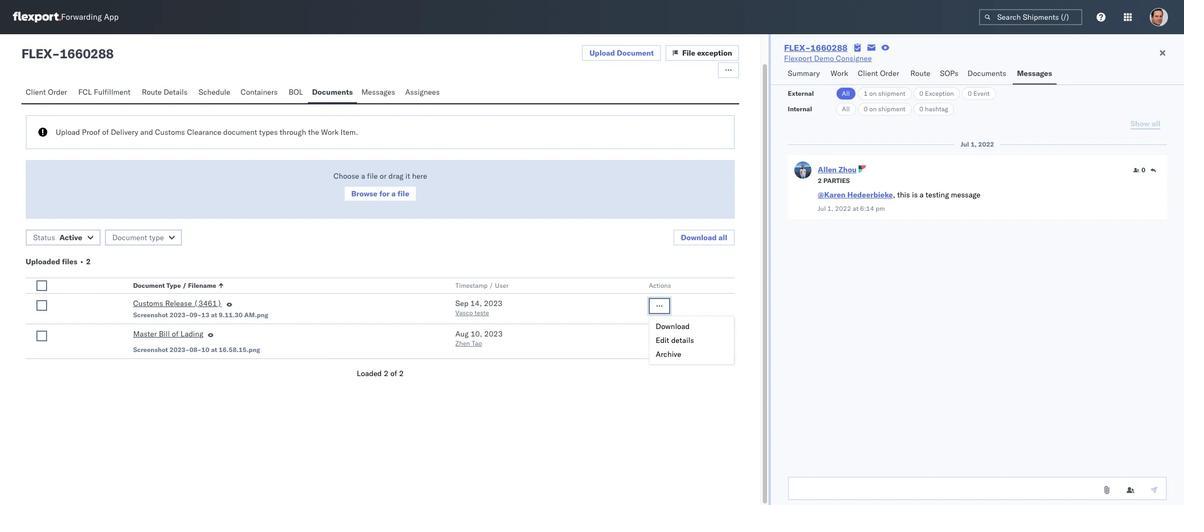 Task type: vqa. For each thing, say whether or not it's contained in the screenshot.
2023,
no



Task type: locate. For each thing, give the bounding box(es) containing it.
a inside browse for a file button
[[391, 189, 396, 199]]

of right loaded
[[390, 369, 397, 378]]

at
[[853, 204, 858, 213], [211, 311, 217, 319], [211, 346, 217, 354]]

1 horizontal spatial file
[[398, 189, 409, 199]]

route details button
[[138, 82, 194, 103]]

1 horizontal spatial client
[[858, 69, 878, 78]]

0 horizontal spatial /
[[182, 282, 186, 290]]

work down flexport demo consignee link
[[831, 69, 848, 78]]

1 horizontal spatial of
[[172, 329, 179, 339]]

2 vertical spatial document
[[133, 282, 165, 290]]

0 inside 0 button
[[1142, 166, 1146, 174]]

0 vertical spatial at
[[853, 204, 858, 213]]

1, down 0 event
[[971, 140, 977, 148]]

1 horizontal spatial 2022
[[978, 140, 994, 148]]

all down work button
[[842, 105, 850, 113]]

download up details
[[656, 322, 690, 331]]

shipment for 1 on shipment
[[878, 89, 905, 97]]

1 vertical spatial 2023
[[484, 329, 503, 339]]

1 vertical spatial at
[[211, 311, 217, 319]]

on for 0
[[869, 105, 877, 113]]

0 horizontal spatial 2022
[[835, 204, 851, 213]]

client for client order button to the left
[[26, 87, 46, 97]]

6:14
[[860, 204, 874, 213]]

2023 for aug 10, 2023
[[484, 329, 503, 339]]

0 vertical spatial jul
[[961, 140, 969, 148]]

flex-
[[784, 42, 810, 53]]

0 vertical spatial client
[[858, 69, 878, 78]]

upload inside upload document button
[[589, 48, 615, 58]]

download inside button
[[681, 233, 717, 242]]

0 horizontal spatial client order
[[26, 87, 67, 97]]

work
[[831, 69, 848, 78], [321, 127, 339, 137]]

download inside download edit details archive
[[656, 322, 690, 331]]

jul down @karen
[[818, 204, 826, 213]]

1 horizontal spatial documents button
[[963, 64, 1013, 85]]

client order button up 1 on shipment
[[854, 64, 906, 85]]

download for edit
[[656, 322, 690, 331]]

0 vertical spatial upload
[[589, 48, 615, 58]]

filename
[[188, 282, 216, 290]]

timestamp
[[455, 282, 488, 290]]

0 vertical spatial shipment
[[878, 89, 905, 97]]

1 horizontal spatial route
[[910, 69, 930, 78]]

0 vertical spatial work
[[831, 69, 848, 78]]

assignees button
[[401, 82, 446, 103]]

2 2023- from the top
[[170, 346, 189, 354]]

master
[[133, 329, 157, 339]]

1 shipment from the top
[[878, 89, 905, 97]]

2023 inside aug 10, 2023 zhen tao
[[484, 329, 503, 339]]

client order button left fcl
[[21, 82, 74, 103]]

route for route details
[[142, 87, 162, 97]]

documents right bol button
[[312, 87, 353, 97]]

1 vertical spatial documents
[[312, 87, 353, 97]]

details
[[164, 87, 188, 97]]

1660288
[[810, 42, 848, 53], [60, 46, 114, 62]]

download left all
[[681, 233, 717, 242]]

1 vertical spatial shipment
[[878, 105, 905, 113]]

screenshot 2023-08-10 at 16.58.15.png
[[133, 346, 260, 354]]

master bill of lading
[[133, 329, 203, 339]]

of for bill
[[172, 329, 179, 339]]

flexport demo consignee link
[[784, 53, 872, 64]]

schedule
[[199, 87, 230, 97]]

client order
[[858, 69, 899, 78], [26, 87, 67, 97]]

all
[[719, 233, 727, 242]]

13
[[201, 311, 209, 319]]

2 on from the top
[[869, 105, 877, 113]]

1 vertical spatial client
[[26, 87, 46, 97]]

customs left release
[[133, 299, 163, 308]]

0 for 0 on shipment
[[864, 105, 868, 113]]

2 shipment from the top
[[878, 105, 905, 113]]

0 vertical spatial messages
[[1017, 69, 1052, 78]]

1 vertical spatial work
[[321, 127, 339, 137]]

consignee
[[836, 54, 872, 63]]

0 vertical spatial documents
[[968, 69, 1006, 78]]

order for client order button to the right
[[880, 69, 899, 78]]

1 2023- from the top
[[170, 311, 189, 319]]

0 vertical spatial all
[[842, 89, 850, 97]]

active
[[59, 233, 82, 242]]

2 horizontal spatial a
[[920, 190, 924, 200]]

client up the 1
[[858, 69, 878, 78]]

0 vertical spatial of
[[102, 127, 109, 137]]

jul inside @karen hedeerbieke , this is a testing message jul 1, 2022 at 6:14 pm
[[818, 204, 826, 213]]

0 vertical spatial download
[[681, 233, 717, 242]]

1, down @karen
[[827, 204, 833, 213]]

2023 inside sep 14, 2023 vasco teste
[[484, 299, 503, 308]]

screenshot for sep
[[133, 311, 168, 319]]

16.58.15.png
[[219, 346, 260, 354]]

exception
[[697, 48, 732, 58]]

0 horizontal spatial order
[[48, 87, 67, 97]]

2 all button from the top
[[836, 103, 856, 116]]

1 horizontal spatial order
[[880, 69, 899, 78]]

1 horizontal spatial work
[[831, 69, 848, 78]]

file inside button
[[398, 189, 409, 199]]

1 all from the top
[[842, 89, 850, 97]]

route left details at top
[[142, 87, 162, 97]]

all left the 1
[[842, 89, 850, 97]]

0 horizontal spatial file
[[367, 171, 378, 181]]

0 horizontal spatial messages
[[361, 87, 395, 97]]

edit
[[656, 336, 669, 345]]

of right proof on the left of page
[[102, 127, 109, 137]]

1660288 up flexport demo consignee
[[810, 42, 848, 53]]

fcl fulfillment button
[[74, 82, 138, 103]]

all button left the 1
[[836, 87, 856, 100]]

0 vertical spatial 2023-
[[170, 311, 189, 319]]

1 vertical spatial 2022
[[835, 204, 851, 213]]

flex
[[21, 46, 52, 62]]

all button down work button
[[836, 103, 856, 116]]

shipment up 0 on shipment on the right of the page
[[878, 89, 905, 97]]

1 vertical spatial upload
[[56, 127, 80, 137]]

client
[[858, 69, 878, 78], [26, 87, 46, 97]]

0 vertical spatial all button
[[836, 87, 856, 100]]

a right is
[[920, 190, 924, 200]]

summary
[[788, 69, 820, 78]]

through
[[280, 127, 306, 137]]

1 on from the top
[[869, 89, 877, 97]]

order left fcl
[[48, 87, 67, 97]]

browse
[[351, 189, 378, 199]]

screenshot down master
[[133, 346, 168, 354]]

0 horizontal spatial messages button
[[357, 82, 401, 103]]

0 vertical spatial 2023
[[484, 299, 503, 308]]

allen zhou
[[818, 165, 857, 175]]

archive
[[656, 350, 681, 359]]

or
[[380, 171, 387, 181]]

0 horizontal spatial work
[[321, 127, 339, 137]]

document for document type / filename
[[133, 282, 165, 290]]

1 vertical spatial route
[[142, 87, 162, 97]]

0 horizontal spatial of
[[102, 127, 109, 137]]

bol
[[289, 87, 303, 97]]

1 vertical spatial jul
[[818, 204, 826, 213]]

of for 2
[[390, 369, 397, 378]]

sep
[[455, 299, 468, 308]]

0 vertical spatial customs
[[155, 127, 185, 137]]

all button
[[836, 87, 856, 100], [836, 103, 856, 116]]

1 vertical spatial client order
[[26, 87, 67, 97]]

1, inside @karen hedeerbieke , this is a testing message jul 1, 2022 at 6:14 pm
[[827, 204, 833, 213]]

download edit details archive
[[656, 322, 694, 359]]

client order for client order button to the right
[[858, 69, 899, 78]]

file left or
[[367, 171, 378, 181]]

1 screenshot from the top
[[133, 311, 168, 319]]

1 vertical spatial of
[[172, 329, 179, 339]]

0 horizontal spatial upload
[[56, 127, 80, 137]]

upload for upload document
[[589, 48, 615, 58]]

@karen hedeerbieke button
[[818, 190, 893, 200]]

vasco
[[455, 309, 473, 317]]

on right the 1
[[869, 89, 877, 97]]

2 vertical spatial at
[[211, 346, 217, 354]]

2 horizontal spatial of
[[390, 369, 397, 378]]

0 vertical spatial on
[[869, 89, 877, 97]]

timestamp / user button
[[453, 279, 627, 290]]

all
[[842, 89, 850, 97], [842, 105, 850, 113]]

Search Shipments (/) text field
[[979, 9, 1082, 25]]

on down 1 on shipment
[[869, 105, 877, 113]]

order up 1 on shipment
[[880, 69, 899, 78]]

1 vertical spatial 2023-
[[170, 346, 189, 354]]

0 event
[[968, 89, 990, 97]]

file down it
[[398, 189, 409, 199]]

shipment for 0 on shipment
[[878, 105, 905, 113]]

None text field
[[788, 477, 1167, 501]]

am.png
[[244, 311, 268, 319]]

0 vertical spatial order
[[880, 69, 899, 78]]

2022 down @karen
[[835, 204, 851, 213]]

jul up message
[[961, 140, 969, 148]]

the
[[308, 127, 319, 137]]

2 2023 from the top
[[484, 329, 503, 339]]

route up 0 exception
[[910, 69, 930, 78]]

2 inside 2 parties button
[[818, 177, 822, 185]]

0 horizontal spatial client
[[26, 87, 46, 97]]

flex-1660288 link
[[784, 42, 848, 53]]

a right for
[[391, 189, 396, 199]]

1 horizontal spatial messages
[[1017, 69, 1052, 78]]

of right the bill
[[172, 329, 179, 339]]

of for proof
[[102, 127, 109, 137]]

2023- down master bill of lading link
[[170, 346, 189, 354]]

2022 down event
[[978, 140, 994, 148]]

0 exception
[[919, 89, 954, 97]]

at for aug 10, 2023
[[211, 346, 217, 354]]

document inside button
[[617, 48, 654, 58]]

0 vertical spatial route
[[910, 69, 930, 78]]

documents button right the bol
[[308, 82, 357, 103]]

0 horizontal spatial a
[[361, 171, 365, 181]]

document type button
[[105, 230, 182, 246]]

route for route
[[910, 69, 930, 78]]

item.
[[341, 127, 358, 137]]

upload
[[589, 48, 615, 58], [56, 127, 80, 137]]

1 vertical spatial screenshot
[[133, 346, 168, 354]]

1 vertical spatial on
[[869, 105, 877, 113]]

parties
[[823, 177, 850, 185]]

/ left the user
[[489, 282, 493, 290]]

of
[[102, 127, 109, 137], [172, 329, 179, 339], [390, 369, 397, 378]]

2023 right 10,
[[484, 329, 503, 339]]

route
[[910, 69, 930, 78], [142, 87, 162, 97]]

client order up 1 on shipment
[[858, 69, 899, 78]]

documents button up event
[[963, 64, 1013, 85]]

order for client order button to the left
[[48, 87, 67, 97]]

types
[[259, 127, 278, 137]]

at left 6:14
[[853, 204, 858, 213]]

1 vertical spatial 1,
[[827, 204, 833, 213]]

1660288 down forwarding app on the top of the page
[[60, 46, 114, 62]]

flex - 1660288
[[21, 46, 114, 62]]

messages for left messages button
[[361, 87, 395, 97]]

2 vertical spatial of
[[390, 369, 397, 378]]

external
[[788, 89, 814, 97]]

1 horizontal spatial client order
[[858, 69, 899, 78]]

1 horizontal spatial /
[[489, 282, 493, 290]]

1 vertical spatial all button
[[836, 103, 856, 116]]

1 / from the left
[[182, 282, 186, 290]]

1 vertical spatial file
[[398, 189, 409, 199]]

documents up event
[[968, 69, 1006, 78]]

client order left fcl
[[26, 87, 67, 97]]

document type
[[112, 233, 164, 242]]

0 vertical spatial document
[[617, 48, 654, 58]]

None checkbox
[[36, 300, 47, 311], [36, 331, 47, 342], [36, 300, 47, 311], [36, 331, 47, 342]]

1 vertical spatial document
[[112, 233, 147, 242]]

2023- down release
[[170, 311, 189, 319]]

shipment down 1 on shipment
[[878, 105, 905, 113]]

2023 up teste at left bottom
[[484, 299, 503, 308]]

1 vertical spatial all
[[842, 105, 850, 113]]

0 vertical spatial client order
[[858, 69, 899, 78]]

1 vertical spatial download
[[656, 322, 690, 331]]

loaded 2 of 2
[[357, 369, 404, 378]]

1 horizontal spatial client order button
[[854, 64, 906, 85]]

messages button
[[1013, 64, 1056, 85], [357, 82, 401, 103]]

2 screenshot from the top
[[133, 346, 168, 354]]

1 vertical spatial order
[[48, 87, 67, 97]]

0 horizontal spatial client order button
[[21, 82, 74, 103]]

download
[[681, 233, 717, 242], [656, 322, 690, 331]]

None checkbox
[[36, 280, 47, 291]]

customs release (3461) link
[[133, 298, 222, 311]]

0 vertical spatial 1,
[[971, 140, 977, 148]]

1 all button from the top
[[836, 87, 856, 100]]

screenshot
[[133, 311, 168, 319], [133, 346, 168, 354]]

1 vertical spatial messages
[[361, 87, 395, 97]]

at right 13
[[211, 311, 217, 319]]

event
[[973, 89, 990, 97]]

bol button
[[284, 82, 308, 103]]

customs right and
[[155, 127, 185, 137]]

a
[[361, 171, 365, 181], [391, 189, 396, 199], [920, 190, 924, 200]]

0 horizontal spatial jul
[[818, 204, 826, 213]]

1 horizontal spatial jul
[[961, 140, 969, 148]]

details
[[671, 336, 694, 345]]

1 horizontal spatial upload
[[589, 48, 615, 58]]

1 2023 from the top
[[484, 299, 503, 308]]

at right 10
[[211, 346, 217, 354]]

work right the
[[321, 127, 339, 137]]

allen zhou button
[[818, 165, 857, 175]]

1 horizontal spatial a
[[391, 189, 396, 199]]

0 horizontal spatial 1,
[[827, 204, 833, 213]]

upload for upload proof of delivery and customs clearance document types through the work item.
[[56, 127, 80, 137]]

route button
[[906, 64, 936, 85]]

2 all from the top
[[842, 105, 850, 113]]

/ right type
[[182, 282, 186, 290]]

0 horizontal spatial route
[[142, 87, 162, 97]]

0 vertical spatial screenshot
[[133, 311, 168, 319]]

client down the flex on the top
[[26, 87, 46, 97]]

on for 1
[[869, 89, 877, 97]]

a right the choose
[[361, 171, 365, 181]]

screenshot up master
[[133, 311, 168, 319]]



Task type: describe. For each thing, give the bounding box(es) containing it.
demo
[[814, 54, 834, 63]]

forwarding app
[[61, 12, 119, 22]]

jul 1, 2022
[[961, 140, 994, 148]]

2023 for sep 14, 2023
[[484, 299, 503, 308]]

screenshot for aug
[[133, 346, 168, 354]]

download for all
[[681, 233, 717, 242]]

uploaded
[[26, 257, 60, 267]]

sops button
[[936, 64, 963, 85]]

loaded
[[357, 369, 382, 378]]

work button
[[826, 64, 854, 85]]

0 vertical spatial 2022
[[978, 140, 994, 148]]

all button for 0
[[836, 103, 856, 116]]

uploaded files ∙ 2
[[26, 257, 91, 267]]

0 for 0 event
[[968, 89, 972, 97]]

-
[[52, 46, 60, 62]]

type
[[166, 282, 181, 290]]

2023- for aug
[[170, 346, 189, 354]]

2023- for sep
[[170, 311, 189, 319]]

0 horizontal spatial 1660288
[[60, 46, 114, 62]]

upload document
[[589, 48, 654, 58]]

hashtag
[[925, 105, 948, 113]]

it
[[405, 171, 410, 181]]

@karen hedeerbieke , this is a testing message jul 1, 2022 at 6:14 pm
[[818, 190, 981, 213]]

9.11.30
[[219, 311, 243, 319]]

proof
[[82, 127, 100, 137]]

client order for client order button to the left
[[26, 87, 67, 97]]

files
[[62, 257, 77, 267]]

flex-1660288
[[784, 42, 848, 53]]

drag
[[389, 171, 404, 181]]

fcl
[[78, 87, 92, 97]]

assignees
[[405, 87, 440, 97]]

file
[[682, 48, 695, 58]]

forwarding
[[61, 12, 102, 22]]

1 horizontal spatial documents
[[968, 69, 1006, 78]]

all for 1
[[842, 89, 850, 97]]

download all button
[[673, 230, 735, 246]]

release
[[165, 299, 192, 308]]

messages for right messages button
[[1017, 69, 1052, 78]]

1 horizontal spatial 1660288
[[810, 42, 848, 53]]

0 hashtag
[[919, 105, 948, 113]]

at for sep 14, 2023
[[211, 311, 217, 319]]

file exception
[[682, 48, 732, 58]]

actions
[[649, 282, 671, 290]]

all for 0
[[842, 105, 850, 113]]

clearance
[[187, 127, 221, 137]]

tao
[[472, 339, 482, 347]]

upload document button
[[582, 45, 661, 61]]

(3461)
[[194, 299, 222, 308]]

sops
[[940, 69, 958, 78]]

zhou
[[839, 165, 857, 175]]

bill
[[159, 329, 170, 339]]

lading
[[180, 329, 203, 339]]

is
[[912, 190, 918, 200]]

and
[[140, 127, 153, 137]]

here
[[412, 171, 427, 181]]

0 horizontal spatial documents button
[[308, 82, 357, 103]]

work inside work button
[[831, 69, 848, 78]]

document type / filename
[[133, 282, 216, 290]]

document for document type
[[112, 233, 147, 242]]

0 button
[[1133, 166, 1146, 175]]

forwarding app link
[[13, 12, 119, 22]]

summary button
[[784, 64, 826, 85]]

a inside @karen hedeerbieke , this is a testing message jul 1, 2022 at 6:14 pm
[[920, 190, 924, 200]]

status active
[[33, 233, 82, 242]]

route details
[[142, 87, 188, 97]]

,
[[893, 190, 895, 200]]

0 on shipment
[[864, 105, 905, 113]]

10,
[[471, 329, 482, 339]]

customs release (3461)
[[133, 299, 222, 308]]

hedeerbieke
[[847, 190, 893, 200]]

0 for 0
[[1142, 166, 1146, 174]]

2022 inside @karen hedeerbieke , this is a testing message jul 1, 2022 at 6:14 pm
[[835, 204, 851, 213]]

1
[[864, 89, 868, 97]]

allen
[[818, 165, 837, 175]]

client for client order button to the right
[[858, 69, 878, 78]]

user
[[495, 282, 509, 290]]

status
[[33, 233, 55, 242]]

browse for a file button
[[344, 186, 417, 202]]

exception
[[925, 89, 954, 97]]

0 horizontal spatial documents
[[312, 87, 353, 97]]

aug
[[455, 329, 469, 339]]

flexport. image
[[13, 12, 61, 22]]

∙
[[79, 257, 84, 267]]

flexport demo consignee
[[784, 54, 872, 63]]

choose a file or drag it here
[[333, 171, 427, 181]]

1 vertical spatial customs
[[133, 299, 163, 308]]

2 / from the left
[[489, 282, 493, 290]]

browse for a file
[[351, 189, 409, 199]]

all button for 1
[[836, 87, 856, 100]]

message
[[951, 190, 981, 200]]

testing
[[926, 190, 949, 200]]

2 parties
[[818, 177, 850, 185]]

1 horizontal spatial messages button
[[1013, 64, 1056, 85]]

upload proof of delivery and customs clearance document types through the work item.
[[56, 127, 358, 137]]

0 for 0 hashtag
[[919, 105, 923, 113]]

app
[[104, 12, 119, 22]]

10
[[201, 346, 209, 354]]

containers button
[[236, 82, 284, 103]]

0 for 0 exception
[[919, 89, 923, 97]]

0 vertical spatial file
[[367, 171, 378, 181]]

08-
[[189, 346, 201, 354]]

flexport
[[784, 54, 812, 63]]

master bill of lading link
[[133, 329, 203, 342]]

internal
[[788, 105, 812, 113]]

1 on shipment
[[864, 89, 905, 97]]

1 horizontal spatial 1,
[[971, 140, 977, 148]]

at inside @karen hedeerbieke , this is a testing message jul 1, 2022 at 6:14 pm
[[853, 204, 858, 213]]

for
[[379, 189, 390, 199]]



